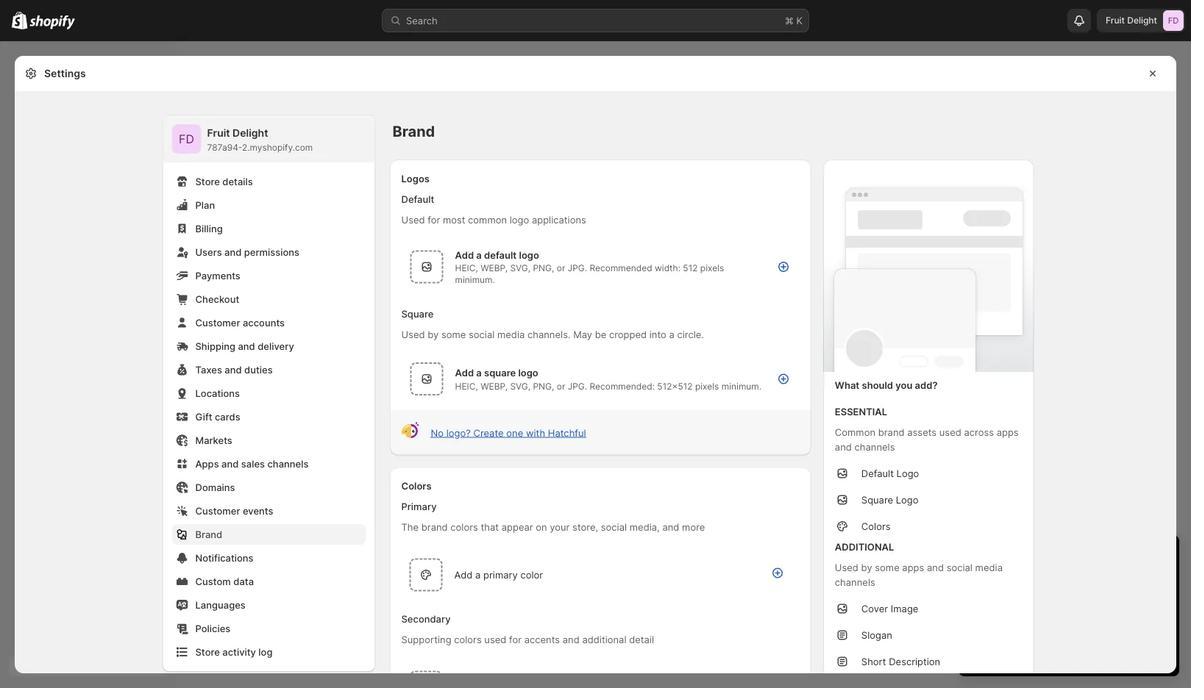 Task type: locate. For each thing, give the bounding box(es) containing it.
policies
[[195, 623, 231, 635]]

0 horizontal spatial used
[[485, 635, 507, 646]]

logo inside add a square logo heic, webp, svg, png, or jpg. recommended: 512×512 pixels minimum.
[[518, 368, 539, 379]]

duties
[[244, 364, 273, 376]]

787a94-
[[207, 142, 242, 153]]

you
[[896, 380, 913, 391], [1059, 605, 1075, 616]]

heic, inside add a default logo heic, webp, svg, png, or jpg. recommended width: 512 pixels minimum.
[[455, 263, 478, 274]]

svg, inside add a default logo heic, webp, svg, png, or jpg. recommended width: 512 pixels minimum.
[[510, 263, 531, 274]]

1 vertical spatial pixels
[[695, 381, 719, 392]]

webp, inside add a default logo heic, webp, svg, png, or jpg. recommended width: 512 pixels minimum.
[[481, 263, 508, 274]]

1 vertical spatial you
[[1059, 605, 1075, 616]]

1 vertical spatial some
[[875, 562, 900, 574]]

0 horizontal spatial your
[[550, 522, 570, 534]]

policies link
[[172, 619, 366, 640]]

1 vertical spatial add
[[455, 368, 474, 379]]

dialog
[[1183, 56, 1192, 674]]

0 vertical spatial social
[[469, 329, 495, 340]]

some inside used by some apps and social media channels
[[875, 562, 900, 574]]

2 heic, from the top
[[455, 381, 478, 392]]

used for used by some apps and social media channels
[[835, 562, 859, 574]]

social right the 'store,' on the bottom of the page
[[601, 522, 627, 534]]

for down plan
[[1051, 590, 1064, 602]]

svg, down square
[[510, 381, 531, 392]]

channels
[[855, 442, 895, 453], [267, 459, 309, 470], [835, 577, 876, 588]]

1 vertical spatial jpg.
[[568, 381, 587, 392]]

add left square
[[455, 368, 474, 379]]

1 vertical spatial social
[[601, 522, 627, 534]]

used right assets
[[940, 427, 962, 438]]

that
[[481, 522, 499, 534]]

social up square
[[469, 329, 495, 340]]

for
[[428, 214, 440, 226], [1051, 590, 1064, 602], [509, 635, 522, 646]]

a left "default"
[[476, 250, 482, 261]]

0 vertical spatial default
[[401, 194, 434, 205]]

customer for customer events
[[195, 506, 240, 517]]

you inside settings dialog
[[896, 380, 913, 391]]

logo inside add a default logo heic, webp, svg, png, or jpg. recommended width: 512 pixels minimum.
[[519, 250, 539, 261]]

3 left days at the right bottom of page
[[974, 549, 983, 567]]

store details link
[[172, 171, 366, 192]]

2 vertical spatial logo
[[518, 368, 539, 379]]

settings dialog
[[15, 56, 1177, 689]]

default
[[401, 194, 434, 205], [862, 468, 894, 479]]

your right the in
[[1068, 549, 1098, 567]]

jpg. left recommended
[[568, 263, 587, 274]]

fruit delight image left 787a94-
[[172, 124, 201, 154]]

add inside add a default logo heic, webp, svg, png, or jpg. recommended width: 512 pixels minimum.
[[455, 250, 474, 261]]

your
[[550, 522, 570, 534], [1068, 549, 1098, 567]]

1 vertical spatial png,
[[533, 381, 554, 392]]

0 vertical spatial by
[[428, 329, 439, 340]]

1 horizontal spatial social
[[601, 522, 627, 534]]

apps right the 'across'
[[997, 427, 1019, 438]]

additional
[[582, 635, 627, 646]]

1 vertical spatial brand
[[195, 529, 222, 541]]

jpg. for add a square logo
[[568, 381, 587, 392]]

a left square
[[476, 368, 482, 379]]

1 horizontal spatial brand
[[879, 427, 905, 438]]

fruit inside "fruit delight 787a94-2.myshopify.com"
[[207, 127, 230, 139]]

2 horizontal spatial social
[[947, 562, 973, 574]]

1 vertical spatial logo
[[519, 250, 539, 261]]

512×512
[[658, 381, 693, 392]]

your right on
[[550, 522, 570, 534]]

appear
[[502, 522, 533, 534]]

0 horizontal spatial for
[[428, 214, 440, 226]]

1 vertical spatial logo
[[896, 495, 919, 506]]

fruit for fruit delight 787a94-2.myshopify.com
[[207, 127, 230, 139]]

apps up "image"
[[903, 562, 925, 574]]

used left "accents" on the bottom left
[[485, 635, 507, 646]]

width:
[[655, 263, 681, 274]]

domain
[[1022, 620, 1055, 631]]

heic, up 'logo?'
[[455, 381, 478, 392]]

some
[[442, 329, 466, 340], [875, 562, 900, 574]]

0 vertical spatial heic,
[[455, 263, 478, 274]]

logo right common
[[510, 214, 529, 226]]

common brand assets used across apps and channels
[[835, 427, 1019, 453]]

fruit delight image right the 'fruit delight'
[[1164, 10, 1184, 31]]

1 horizontal spatial used
[[940, 427, 962, 438]]

1 vertical spatial heic,
[[455, 381, 478, 392]]

channels for additional
[[835, 577, 876, 588]]

pixels inside add a default logo heic, webp, svg, png, or jpg. recommended width: 512 pixels minimum.
[[701, 263, 724, 274]]

secondary
[[401, 614, 451, 626]]

colors right supporting
[[454, 635, 482, 646]]

essential
[[835, 406, 888, 418]]

apps
[[997, 427, 1019, 438], [903, 562, 925, 574]]

0 vertical spatial fruit
[[1106, 15, 1125, 26]]

2 svg, from the top
[[510, 381, 531, 392]]

get:
[[1090, 576, 1108, 587]]

pixels right 512
[[701, 263, 724, 274]]

store down policies at left
[[195, 647, 220, 658]]

0 horizontal spatial square
[[401, 308, 434, 320]]

default down logos
[[401, 194, 434, 205]]

fruit delight image
[[1164, 10, 1184, 31], [172, 124, 201, 154]]

1 customer from the top
[[195, 317, 240, 329]]

delivery
[[258, 341, 294, 352]]

or for add a square logo
[[557, 381, 566, 392]]

0 horizontal spatial fruit
[[207, 127, 230, 139]]

colors up primary
[[401, 481, 432, 492]]

1 vertical spatial store
[[195, 647, 220, 658]]

your inside settings dialog
[[550, 522, 570, 534]]

or down the applications
[[557, 263, 566, 274]]

0 vertical spatial square
[[401, 308, 434, 320]]

png,
[[533, 263, 554, 274], [533, 381, 554, 392]]

logo right "default"
[[519, 250, 539, 261]]

social inside used by some apps and social media channels
[[947, 562, 973, 574]]

webp, for default
[[481, 263, 508, 274]]

add left "default"
[[455, 250, 474, 261]]

1 vertical spatial brand
[[422, 522, 448, 534]]

1 vertical spatial default
[[862, 468, 894, 479]]

primary
[[484, 570, 518, 581]]

square
[[484, 368, 516, 379]]

0 vertical spatial pixels
[[701, 263, 724, 274]]

2 vertical spatial or
[[1117, 605, 1127, 616]]

users and permissions
[[195, 247, 300, 258]]

1 jpg. from the top
[[568, 263, 587, 274]]

heic, for add a square logo
[[455, 381, 478, 392]]

0 horizontal spatial minimum.
[[455, 275, 495, 286]]

2 customer from the top
[[195, 506, 240, 517]]

⌘ k
[[785, 15, 803, 26]]

0 vertical spatial media
[[498, 329, 525, 340]]

you right after on the bottom of the page
[[1059, 605, 1075, 616]]

webp, down "default"
[[481, 263, 508, 274]]

billing link
[[172, 219, 366, 239]]

or left buy
[[1117, 605, 1127, 616]]

a
[[476, 250, 482, 261], [669, 329, 675, 340], [476, 368, 482, 379], [476, 570, 481, 581], [1019, 576, 1024, 587], [1149, 605, 1154, 616]]

or up hatchful
[[557, 381, 566, 392]]

for inside switch to a paid plan and get: first 3 months for $1/month after you connect or buy a custom domain
[[1051, 590, 1064, 602]]

no logo? create one with hatchful
[[431, 427, 586, 439]]

1 vertical spatial customer
[[195, 506, 240, 517]]

customer down 'checkout' in the top of the page
[[195, 317, 240, 329]]

delight for fruit delight 787a94-2.myshopify.com
[[233, 127, 268, 139]]

logo down default logo
[[896, 495, 919, 506]]

brand
[[879, 427, 905, 438], [422, 522, 448, 534]]

1 vertical spatial channels
[[267, 459, 309, 470]]

1 horizontal spatial square
[[862, 495, 894, 506]]

svg, inside add a square logo heic, webp, svg, png, or jpg. recommended: 512×512 pixels minimum.
[[510, 381, 531, 392]]

or
[[557, 263, 566, 274], [557, 381, 566, 392], [1117, 605, 1127, 616]]

social
[[469, 329, 495, 340], [601, 522, 627, 534], [947, 562, 973, 574]]

png, inside add a square logo heic, webp, svg, png, or jpg. recommended: 512×512 pixels minimum.
[[533, 381, 554, 392]]

0 horizontal spatial fruit delight image
[[172, 124, 201, 154]]

0 vertical spatial brand
[[393, 123, 435, 141]]

1 horizontal spatial media
[[976, 562, 1003, 574]]

add inside add a square logo heic, webp, svg, png, or jpg. recommended: 512×512 pixels minimum.
[[455, 368, 474, 379]]

1 vertical spatial for
[[1051, 590, 1064, 602]]

brand up logos
[[393, 123, 435, 141]]

taxes
[[195, 364, 222, 376]]

channels.
[[528, 329, 571, 340]]

add
[[455, 250, 474, 261], [455, 368, 474, 379], [454, 570, 473, 581]]

switch
[[974, 576, 1004, 587]]

0 horizontal spatial 3
[[974, 549, 983, 567]]

used for used by some social media channels. may be cropped into a circle.
[[401, 329, 425, 340]]

0 vertical spatial you
[[896, 380, 913, 391]]

1 horizontal spatial minimum.
[[722, 381, 762, 392]]

logo for media
[[518, 368, 539, 379]]

webp, down square
[[481, 381, 508, 392]]

channels down common
[[855, 442, 895, 453]]

3 inside switch to a paid plan and get: first 3 months for $1/month after you connect or buy a custom domain
[[1006, 590, 1012, 602]]

for left "accents" on the bottom left
[[509, 635, 522, 646]]

delight for fruit delight
[[1128, 15, 1158, 26]]

0 vertical spatial 3
[[974, 549, 983, 567]]

brand up notifications
[[195, 529, 222, 541]]

short
[[862, 657, 887, 668]]

1 horizontal spatial some
[[875, 562, 900, 574]]

markets link
[[172, 431, 366, 451]]

minimum. inside add a default logo heic, webp, svg, png, or jpg. recommended width: 512 pixels minimum.
[[455, 275, 495, 286]]

log
[[259, 647, 273, 658]]

recommended
[[590, 263, 653, 274]]

1 vertical spatial fruit
[[207, 127, 230, 139]]

buy
[[1129, 605, 1146, 616]]

custom
[[985, 620, 1019, 631]]

delight inside "fruit delight 787a94-2.myshopify.com"
[[233, 127, 268, 139]]

0 vertical spatial webp,
[[481, 263, 508, 274]]

png, up with at the left of page
[[533, 381, 554, 392]]

1 vertical spatial colors
[[454, 635, 482, 646]]

logo up square logo
[[897, 468, 920, 479]]

webp, inside add a square logo heic, webp, svg, png, or jpg. recommended: 512×512 pixels minimum.
[[481, 381, 508, 392]]

logo right square
[[518, 368, 539, 379]]

2 jpg. from the top
[[568, 381, 587, 392]]

store for store details
[[195, 176, 220, 187]]

payments link
[[172, 266, 366, 286]]

paid
[[1027, 576, 1046, 587]]

or inside switch to a paid plan and get: first 3 months for $1/month after you connect or buy a custom domain
[[1117, 605, 1127, 616]]

0 horizontal spatial media
[[498, 329, 525, 340]]

0 vertical spatial store
[[195, 176, 220, 187]]

png, for add a default logo
[[533, 263, 554, 274]]

channels inside shop settings menu element
[[267, 459, 309, 470]]

locations
[[195, 388, 240, 399]]

1 png, from the top
[[533, 263, 554, 274]]

2 png, from the top
[[533, 381, 554, 392]]

1 horizontal spatial delight
[[1128, 15, 1158, 26]]

minimum. down "default"
[[455, 275, 495, 286]]

brand
[[393, 123, 435, 141], [195, 529, 222, 541]]

1 vertical spatial svg,
[[510, 381, 531, 392]]

3 right first
[[1006, 590, 1012, 602]]

used for used for most common logo applications
[[401, 214, 425, 226]]

jpg.
[[568, 263, 587, 274], [568, 381, 587, 392]]

with
[[526, 427, 545, 439]]

a right buy
[[1149, 605, 1154, 616]]

0 horizontal spatial you
[[896, 380, 913, 391]]

to
[[1007, 576, 1016, 587]]

heic, inside add a square logo heic, webp, svg, png, or jpg. recommended: 512×512 pixels minimum.
[[455, 381, 478, 392]]

0 vertical spatial brand
[[879, 427, 905, 438]]

on
[[536, 522, 547, 534]]

channels down markets link
[[267, 459, 309, 470]]

png, down the applications
[[533, 263, 554, 274]]

1 vertical spatial media
[[976, 562, 1003, 574]]

months
[[1015, 590, 1049, 602]]

one
[[507, 427, 523, 439]]

fruit delight image inside shop settings menu element
[[172, 124, 201, 154]]

used inside used by some apps and social media channels
[[835, 562, 859, 574]]

heic, down most at left
[[455, 263, 478, 274]]

1 horizontal spatial brand
[[393, 123, 435, 141]]

1 heic, from the top
[[455, 263, 478, 274]]

jpg. left recommended:
[[568, 381, 587, 392]]

accounts
[[243, 317, 285, 329]]

taxes and duties
[[195, 364, 273, 376]]

jpg. inside add a default logo heic, webp, svg, png, or jpg. recommended width: 512 pixels minimum.
[[568, 263, 587, 274]]

languages
[[195, 600, 246, 611]]

1 vertical spatial colors
[[862, 521, 891, 532]]

1 horizontal spatial by
[[862, 562, 873, 574]]

or inside add a default logo heic, webp, svg, png, or jpg. recommended width: 512 pixels minimum.
[[557, 263, 566, 274]]

and inside switch to a paid plan and get: first 3 months for $1/month after you connect or buy a custom domain
[[1071, 576, 1088, 587]]

jpg. inside add a square logo heic, webp, svg, png, or jpg. recommended: 512×512 pixels minimum.
[[568, 381, 587, 392]]

colors up additional
[[862, 521, 891, 532]]

0 vertical spatial minimum.
[[455, 275, 495, 286]]

store activity log link
[[172, 643, 366, 663]]

used
[[940, 427, 962, 438], [485, 635, 507, 646]]

1 horizontal spatial fruit delight image
[[1164, 10, 1184, 31]]

1 vertical spatial used
[[401, 329, 425, 340]]

0 vertical spatial your
[[550, 522, 570, 534]]

apps inside used by some apps and social media channels
[[903, 562, 925, 574]]

recommended:
[[590, 381, 655, 392]]

brand right the
[[422, 522, 448, 534]]

some for apps
[[875, 562, 900, 574]]

add left primary
[[454, 570, 473, 581]]

you left add?
[[896, 380, 913, 391]]

0 vertical spatial channels
[[855, 442, 895, 453]]

png, inside add a default logo heic, webp, svg, png, or jpg. recommended width: 512 pixels minimum.
[[533, 263, 554, 274]]

1 vertical spatial apps
[[903, 562, 925, 574]]

channels inside common brand assets used across apps and channels
[[855, 442, 895, 453]]

svg, down "default"
[[510, 263, 531, 274]]

1 vertical spatial by
[[862, 562, 873, 574]]

1 svg, from the top
[[510, 263, 531, 274]]

1 vertical spatial webp,
[[481, 381, 508, 392]]

0 horizontal spatial delight
[[233, 127, 268, 139]]

and inside common brand assets used across apps and channels
[[835, 442, 852, 453]]

minimum. right 512×512
[[722, 381, 762, 392]]

0 horizontal spatial brand
[[422, 522, 448, 534]]

1 store from the top
[[195, 176, 220, 187]]

colors left that on the bottom left of page
[[451, 522, 478, 534]]

brand inside common brand assets used across apps and channels
[[879, 427, 905, 438]]

1 horizontal spatial you
[[1059, 605, 1075, 616]]

brand inside shop settings menu element
[[195, 529, 222, 541]]

shopify image
[[12, 11, 27, 29], [30, 15, 75, 30]]

logo
[[897, 468, 920, 479], [896, 495, 919, 506]]

media left channels.
[[498, 329, 525, 340]]

1 webp, from the top
[[481, 263, 508, 274]]

by for used by some social media channels. may be cropped into a circle.
[[428, 329, 439, 340]]

svg, for default
[[510, 263, 531, 274]]

media up the switch
[[976, 562, 1003, 574]]

assets
[[908, 427, 937, 438]]

1 horizontal spatial default
[[862, 468, 894, 479]]

customer down domains
[[195, 506, 240, 517]]

1 vertical spatial minimum.
[[722, 381, 762, 392]]

0 vertical spatial or
[[557, 263, 566, 274]]

2 store from the top
[[195, 647, 220, 658]]

logo for square logo
[[896, 495, 919, 506]]

0 horizontal spatial social
[[469, 329, 495, 340]]

by inside used by some apps and social media channels
[[862, 562, 873, 574]]

1 vertical spatial square
[[862, 495, 894, 506]]

across
[[964, 427, 994, 438]]

0 vertical spatial apps
[[997, 427, 1019, 438]]

or for add a default logo
[[557, 263, 566, 274]]

markets
[[195, 435, 232, 446]]

0 horizontal spatial default
[[401, 194, 434, 205]]

1 vertical spatial 3
[[1006, 590, 1012, 602]]

store up plan
[[195, 176, 220, 187]]

0 horizontal spatial some
[[442, 329, 466, 340]]

0 vertical spatial svg,
[[510, 263, 531, 274]]

social left days at the right bottom of page
[[947, 562, 973, 574]]

1 horizontal spatial colors
[[862, 521, 891, 532]]

used inside common brand assets used across apps and channels
[[940, 427, 962, 438]]

0 vertical spatial delight
[[1128, 15, 1158, 26]]

add a primary color
[[454, 570, 543, 581]]

1 horizontal spatial apps
[[997, 427, 1019, 438]]

pixels right 512×512
[[695, 381, 719, 392]]

2 vertical spatial channels
[[835, 577, 876, 588]]

0 horizontal spatial colors
[[401, 481, 432, 492]]

circle.
[[677, 329, 704, 340]]

2 vertical spatial for
[[509, 635, 522, 646]]

1 vertical spatial your
[[1068, 549, 1098, 567]]

channels up cover
[[835, 577, 876, 588]]

gift cards
[[195, 411, 240, 423]]

brand left assets
[[879, 427, 905, 438]]

minimum.
[[455, 275, 495, 286], [722, 381, 762, 392]]

2 webp, from the top
[[481, 381, 508, 392]]

create
[[474, 427, 504, 439]]

apps and sales channels link
[[172, 454, 366, 475]]

customer events link
[[172, 501, 366, 522]]

2 horizontal spatial for
[[1051, 590, 1064, 602]]

0 vertical spatial some
[[442, 329, 466, 340]]

channels inside used by some apps and social media channels
[[835, 577, 876, 588]]

used
[[401, 214, 425, 226], [401, 329, 425, 340], [835, 562, 859, 574]]

0 horizontal spatial apps
[[903, 562, 925, 574]]

some for social
[[442, 329, 466, 340]]

heic,
[[455, 263, 478, 274], [455, 381, 478, 392]]

brand for the
[[422, 522, 448, 534]]

or inside add a square logo heic, webp, svg, png, or jpg. recommended: 512×512 pixels minimum.
[[557, 381, 566, 392]]

1 horizontal spatial fruit
[[1106, 15, 1125, 26]]

for left most at left
[[428, 214, 440, 226]]

default up square logo
[[862, 468, 894, 479]]

gift
[[195, 411, 212, 423]]

0 horizontal spatial by
[[428, 329, 439, 340]]



Task type: describe. For each thing, give the bounding box(es) containing it.
description
[[889, 657, 941, 668]]

plan link
[[172, 195, 366, 216]]

days
[[987, 549, 1020, 567]]

$1/month
[[1066, 590, 1109, 602]]

most
[[443, 214, 465, 226]]

the
[[401, 522, 419, 534]]

what
[[835, 380, 860, 391]]

detail
[[629, 635, 654, 646]]

minimum. inside add a square logo heic, webp, svg, png, or jpg. recommended: 512×512 pixels minimum.
[[722, 381, 762, 392]]

customer accounts
[[195, 317, 285, 329]]

fruit for fruit delight
[[1106, 15, 1125, 26]]

common
[[468, 214, 507, 226]]

media,
[[630, 522, 660, 534]]

k
[[797, 15, 803, 26]]

media inside used by some apps and social media channels
[[976, 562, 1003, 574]]

color
[[521, 570, 543, 581]]

webp, for square
[[481, 381, 508, 392]]

square for square
[[401, 308, 434, 320]]

png, for add a square logo
[[533, 381, 554, 392]]

default for default
[[401, 194, 434, 205]]

supporting
[[401, 635, 452, 646]]

apps inside common brand assets used across apps and channels
[[997, 427, 1019, 438]]

apps
[[195, 459, 219, 470]]

domains
[[195, 482, 235, 493]]

add for add a default logo
[[455, 250, 474, 261]]

a inside add a default logo heic, webp, svg, png, or jpg. recommended width: 512 pixels minimum.
[[476, 250, 482, 261]]

after
[[1035, 605, 1056, 616]]

domains link
[[172, 478, 366, 498]]

shop settings menu element
[[163, 116, 375, 672]]

what should you add?
[[835, 380, 938, 391]]

customer accounts link
[[172, 313, 366, 333]]

0 vertical spatial for
[[428, 214, 440, 226]]

short description
[[862, 657, 941, 668]]

1 horizontal spatial shopify image
[[30, 15, 75, 30]]

logo for logo
[[519, 250, 539, 261]]

square logo
[[862, 495, 919, 506]]

cover image
[[862, 604, 919, 615]]

a right to
[[1019, 576, 1024, 587]]

0 vertical spatial colors
[[451, 522, 478, 534]]

a right into
[[669, 329, 675, 340]]

used by some social media channels. may be cropped into a circle.
[[401, 329, 704, 340]]

used by some apps and social media channels
[[835, 562, 1003, 588]]

logo for default logo
[[897, 468, 920, 479]]

payments
[[195, 270, 241, 282]]

a inside add a square logo heic, webp, svg, png, or jpg. recommended: 512×512 pixels minimum.
[[476, 368, 482, 379]]

cropped
[[609, 329, 647, 340]]

apps and sales channels
[[195, 459, 309, 470]]

add for add a square logo
[[455, 368, 474, 379]]

store details
[[195, 176, 253, 187]]

customer events
[[195, 506, 273, 517]]

cover
[[862, 604, 888, 615]]

store,
[[573, 522, 598, 534]]

and inside used by some apps and social media channels
[[927, 562, 944, 574]]

default logo
[[862, 468, 920, 479]]

no logo? create one with hatchful image
[[401, 422, 419, 440]]

you inside switch to a paid plan and get: first 3 months for $1/month after you connect or buy a custom domain
[[1059, 605, 1075, 616]]

0 vertical spatial colors
[[401, 481, 432, 492]]

applications
[[532, 214, 586, 226]]

notifications link
[[172, 548, 366, 569]]

square for square logo
[[862, 495, 894, 506]]

shipping and delivery
[[195, 341, 294, 352]]

shipping and delivery link
[[172, 336, 366, 357]]

connect
[[1078, 605, 1115, 616]]

checkout
[[195, 294, 239, 305]]

store for store activity log
[[195, 647, 220, 658]]

switch to a paid plan and get: first 3 months for $1/month after you connect or buy a custom domain
[[974, 576, 1154, 631]]

supporting colors used for accents and additional detail
[[401, 635, 654, 646]]

image
[[891, 604, 919, 615]]

default for default logo
[[862, 468, 894, 479]]

add?
[[915, 380, 938, 391]]

users and permissions link
[[172, 242, 366, 263]]

0 horizontal spatial shopify image
[[12, 11, 27, 29]]

3 days left in your trial
[[974, 549, 1128, 567]]

additional
[[835, 542, 894, 553]]

by for used by some apps and social media channels
[[862, 562, 873, 574]]

accents
[[525, 635, 560, 646]]

taxes and duties link
[[172, 360, 366, 381]]

brand for common
[[879, 427, 905, 438]]

add a default logo heic, webp, svg, png, or jpg. recommended width: 512 pixels minimum.
[[455, 250, 724, 286]]

a left primary
[[476, 570, 481, 581]]

no logo? create one with hatchful link
[[431, 427, 586, 439]]

fruit delight
[[1106, 15, 1158, 26]]

primary
[[401, 502, 437, 513]]

pixels inside add a square logo heic, webp, svg, png, or jpg. recommended: 512×512 pixels minimum.
[[695, 381, 719, 392]]

sales
[[241, 459, 265, 470]]

1 vertical spatial used
[[485, 635, 507, 646]]

3 inside dropdown button
[[974, 549, 983, 567]]

3 days left in your trial button
[[959, 536, 1180, 567]]

languages link
[[172, 595, 366, 616]]

custom
[[195, 576, 231, 588]]

add a square logo heic, webp, svg, png, or jpg. recommended: 512×512 pixels minimum.
[[455, 368, 762, 392]]

customer for customer accounts
[[195, 317, 240, 329]]

left
[[1024, 549, 1047, 567]]

default
[[484, 250, 517, 261]]

brand link
[[172, 525, 366, 545]]

0 vertical spatial fruit delight image
[[1164, 10, 1184, 31]]

the brand colors that appear on your store, social media, and more
[[401, 522, 705, 534]]

⌘
[[785, 15, 794, 26]]

checkout link
[[172, 289, 366, 310]]

slogan
[[862, 630, 893, 641]]

may
[[573, 329, 593, 340]]

first
[[985, 590, 1003, 602]]

search
[[406, 15, 438, 26]]

more
[[682, 522, 705, 534]]

2 vertical spatial add
[[454, 570, 473, 581]]

shipping
[[195, 341, 236, 352]]

3 days left in your trial element
[[959, 574, 1180, 677]]

channels for essential
[[855, 442, 895, 453]]

billing
[[195, 223, 223, 234]]

jpg. for add a default logo
[[568, 263, 587, 274]]

512
[[683, 263, 698, 274]]

0 vertical spatial logo
[[510, 214, 529, 226]]

heic, for add a default logo
[[455, 263, 478, 274]]

svg, for square
[[510, 381, 531, 392]]

logo?
[[447, 427, 471, 439]]

custom data link
[[172, 572, 366, 592]]

permissions
[[244, 247, 300, 258]]

your inside 3 days left in your trial dropdown button
[[1068, 549, 1098, 567]]



Task type: vqa. For each thing, say whether or not it's contained in the screenshot.
the your
yes



